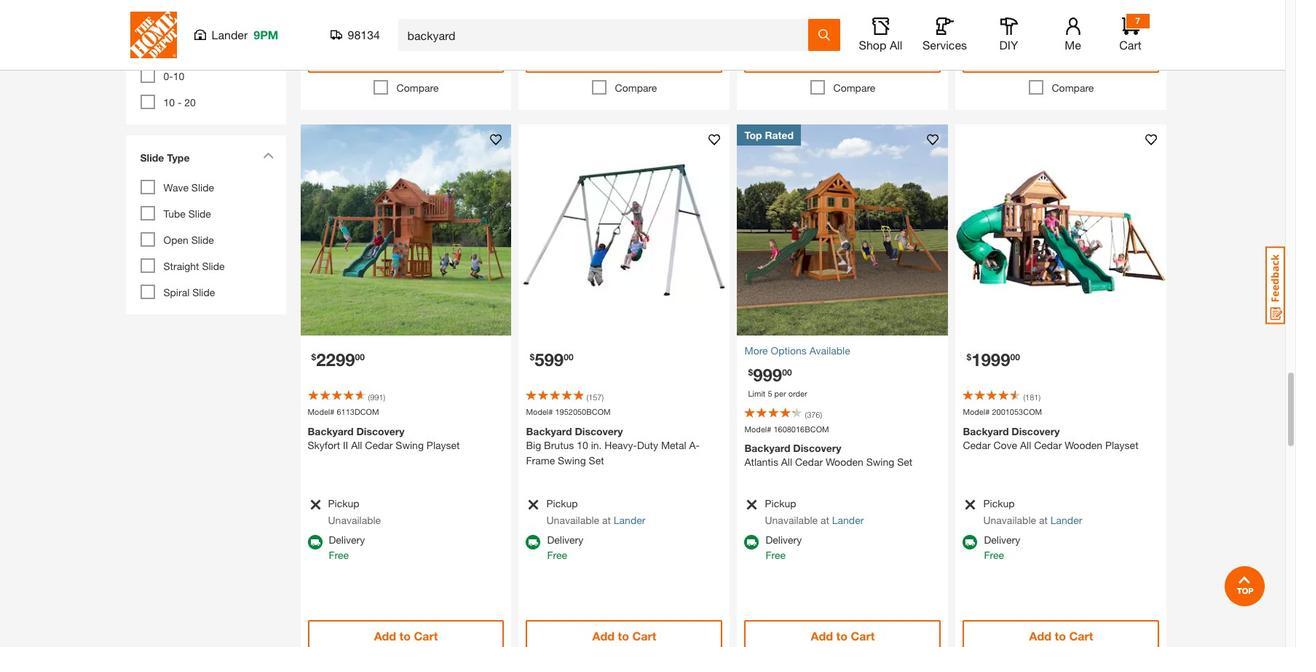 Task type: vqa. For each thing, say whether or not it's contained in the screenshot.
Step 2: Glue the Sides to the Bottom Edges
no



Task type: locate. For each thing, give the bounding box(es) containing it.
376
[[807, 410, 821, 420]]

1 horizontal spatial swing
[[558, 455, 586, 467]]

free
[[329, 550, 349, 562], [547, 550, 567, 562], [766, 550, 786, 562], [984, 550, 1005, 562]]

2 compare from the left
[[615, 82, 657, 94]]

2 horizontal spatial limited stock for pickup image
[[963, 499, 977, 512]]

0 vertical spatial -
[[178, 17, 182, 30]]

2 horizontal spatial at
[[1039, 515, 1048, 527]]

pickup down cove
[[984, 498, 1015, 510]]

caret icon image
[[263, 152, 274, 159]]

1 horizontal spatial at
[[821, 515, 830, 527]]

1 horizontal spatial playset
[[1106, 439, 1139, 452]]

all right atlantis at the right of page
[[781, 456, 793, 469]]

backyard inside backyard discovery big brutus 10 in. heavy-duty metal a- frame swing set
[[526, 425, 572, 438]]

1 horizontal spatial lander link
[[832, 515, 864, 527]]

backyard for 1999
[[963, 425, 1009, 438]]

) for 1999
[[1039, 393, 1041, 402]]

backyard inside 'backyard discovery skyfort ii all cedar swing playset'
[[308, 425, 354, 438]]

slide right open
[[191, 234, 214, 246]]

discovery inside backyard discovery big brutus 10 in. heavy-duty metal a- frame swing set
[[575, 425, 623, 438]]

all
[[890, 38, 903, 52], [351, 439, 362, 452], [1021, 439, 1032, 452], [781, 456, 793, 469]]

2 horizontal spatial lander link
[[1051, 515, 1083, 527]]

$ inside $ 999 00
[[748, 367, 753, 378]]

00 inside $ 2299 00
[[355, 352, 365, 363]]

spiral slide
[[164, 286, 215, 299]]

limited stock for pickup image for 1999
[[963, 499, 977, 512]]

model# 6113dcom
[[308, 408, 379, 417]]

1 horizontal spatial set
[[898, 456, 913, 469]]

$ up limit
[[748, 367, 753, 378]]

discovery down 2001053com
[[1012, 425, 1060, 438]]

00 for 599
[[564, 352, 574, 363]]

backyard for 599
[[526, 425, 572, 438]]

1 at from the left
[[602, 515, 611, 527]]

top
[[745, 129, 762, 142]]

0 horizontal spatial playset
[[427, 439, 460, 452]]

( 181 )
[[1024, 393, 1041, 402]]

1 delivery free from the left
[[329, 534, 365, 562]]

10
[[173, 70, 185, 82], [164, 96, 175, 109], [577, 439, 588, 452]]

( for 1999
[[1024, 393, 1026, 402]]

pickup unavailable at lander for 1999
[[984, 498, 1083, 527]]

4 free from the left
[[984, 550, 1005, 562]]

181
[[1026, 393, 1039, 402]]

pickup right limited stock for pickup icon
[[328, 498, 360, 510]]

1 delivery from the left
[[329, 534, 365, 547]]

free for 1999
[[984, 550, 1005, 562]]

pickup unavailable at lander down backyard discovery atlantis all cedar wooden swing set
[[765, 498, 864, 527]]

1 limited stock for pickup image from the left
[[526, 499, 540, 512]]

00 up 2001053com
[[1011, 352, 1021, 363]]

0 horizontal spatial wooden
[[826, 456, 864, 469]]

00 inside $ 999 00
[[783, 367, 792, 378]]

2 available shipping image from the left
[[963, 536, 978, 550]]

straight slide link
[[164, 260, 225, 272]]

3 at from the left
[[1039, 515, 1048, 527]]

discovery up in.
[[575, 425, 623, 438]]

$
[[311, 352, 316, 363], [530, 352, 535, 363], [967, 352, 972, 363], [748, 367, 753, 378]]

straight slide
[[164, 260, 225, 272]]

$ for 999
[[748, 367, 753, 378]]

0 vertical spatial wooden
[[1065, 439, 1103, 452]]

slide right straight
[[202, 260, 225, 272]]

cedar left cove
[[963, 439, 991, 452]]

add to cart
[[374, 50, 438, 64], [593, 50, 657, 64], [811, 50, 875, 64], [1030, 50, 1094, 64], [374, 630, 438, 644], [593, 630, 657, 644], [811, 630, 875, 644], [1030, 630, 1094, 644]]

discovery inside 'backyard discovery skyfort ii all cedar swing playset'
[[357, 425, 405, 438]]

model# left 2001053com
[[963, 408, 990, 417]]

10 left in.
[[577, 439, 588, 452]]

( up 6113dcom
[[368, 393, 370, 402]]

cedar
[[365, 439, 393, 452], [963, 439, 991, 452], [1035, 439, 1062, 452], [795, 456, 823, 469]]

2 vertical spatial 10
[[577, 439, 588, 452]]

2 horizontal spatial swing
[[867, 456, 895, 469]]

playset inside backyard discovery cedar cove all cedar wooden playset
[[1106, 439, 1139, 452]]

4 delivery from the left
[[984, 534, 1021, 547]]

00 inside $ 599 00
[[564, 352, 574, 363]]

3 pickup from the left
[[765, 498, 797, 510]]

( up 1952050bcom
[[587, 393, 589, 402]]

backyard up cove
[[963, 425, 1009, 438]]

discovery down 1608016bcom
[[794, 442, 842, 455]]

pickup unavailable at lander down cove
[[984, 498, 1083, 527]]

shop all button
[[858, 17, 904, 52]]

$ up model# 1952050bcom
[[530, 352, 535, 363]]

slide right tube
[[188, 208, 211, 220]]

model# up big
[[526, 408, 553, 417]]

cart
[[1120, 38, 1142, 52], [414, 50, 438, 64], [633, 50, 657, 64], [851, 50, 875, 64], [1070, 50, 1094, 64], [414, 630, 438, 644], [633, 630, 657, 644], [851, 630, 875, 644], [1070, 630, 1094, 644]]

model# up atlantis at the right of page
[[745, 425, 772, 434]]

$ inside $ 1999 00
[[967, 352, 972, 363]]

5
[[768, 389, 773, 399]]

all right ii
[[351, 439, 362, 452]]

cedar inside 'backyard discovery skyfort ii all cedar swing playset'
[[365, 439, 393, 452]]

big brutus 10 in. heavy-duty metal a-frame swing set image
[[519, 125, 730, 336]]

0 horizontal spatial available shipping image
[[308, 536, 322, 550]]

$ up model# 6113dcom
[[311, 352, 316, 363]]

1 available shipping image from the left
[[745, 536, 759, 550]]

4 pickup from the left
[[984, 498, 1015, 510]]

lander link for 1999
[[1051, 515, 1083, 527]]

wave slide
[[164, 181, 214, 194]]

4 delivery free from the left
[[984, 534, 1021, 562]]

model# for 2299
[[308, 408, 335, 417]]

1 vertical spatial wooden
[[826, 456, 864, 469]]

30
[[164, 17, 175, 30]]

swing inside 'backyard discovery skyfort ii all cedar swing playset'
[[396, 439, 424, 452]]

frame
[[526, 455, 555, 467]]

3 compare from the left
[[834, 82, 876, 94]]

2 free from the left
[[547, 550, 567, 562]]

(
[[368, 393, 370, 402], [587, 393, 589, 402], [1024, 393, 1026, 402], [805, 410, 807, 420]]

1 unavailable from the left
[[328, 515, 381, 527]]

$ up model# 2001053com at the bottom
[[967, 352, 972, 363]]

model# up skyfort
[[308, 408, 335, 417]]

991
[[370, 393, 384, 402]]

add to cart button
[[308, 41, 504, 73], [526, 41, 723, 73], [745, 41, 942, 73], [963, 41, 1160, 73], [308, 621, 504, 648], [526, 621, 723, 648], [745, 621, 942, 648], [963, 621, 1160, 648]]

ii
[[343, 439, 348, 452]]

all right shop
[[890, 38, 903, 52]]

1 lander link from the left
[[614, 515, 646, 527]]

limited stock for pickup image for 599
[[526, 499, 540, 512]]

1 pickup unavailable at lander from the left
[[547, 498, 646, 527]]

per
[[775, 389, 786, 399]]

all inside button
[[890, 38, 903, 52]]

pickup down frame
[[547, 498, 578, 510]]

delivery
[[329, 534, 365, 547], [547, 534, 584, 547], [766, 534, 802, 547], [984, 534, 1021, 547]]

a-
[[690, 439, 700, 452]]

00 inside $ 1999 00
[[1011, 352, 1021, 363]]

) for 2299
[[384, 393, 385, 402]]

10 left 20
[[164, 96, 175, 109]]

1 horizontal spatial wooden
[[1065, 439, 1103, 452]]

unavailable for 2299
[[328, 515, 381, 527]]

2 pickup from the left
[[547, 498, 578, 510]]

- for 10
[[178, 96, 182, 109]]

2 at from the left
[[821, 515, 830, 527]]

2001053com
[[992, 408, 1043, 417]]

00
[[355, 352, 365, 363], [564, 352, 574, 363], [1011, 352, 1021, 363], [783, 367, 792, 378]]

model# 1952050bcom
[[526, 408, 611, 417]]

swing inside backyard discovery atlantis all cedar wooden swing set
[[867, 456, 895, 469]]

4 compare from the left
[[1052, 82, 1094, 94]]

0 horizontal spatial at
[[602, 515, 611, 527]]

delivery free
[[329, 534, 365, 562], [547, 534, 584, 562], [766, 534, 802, 562], [984, 534, 1021, 562]]

00 for 2299
[[355, 352, 365, 363]]

open slide link
[[164, 234, 214, 246]]

playset
[[427, 439, 460, 452], [1106, 439, 1139, 452]]

3 unavailable from the left
[[765, 515, 818, 527]]

2 delivery free from the left
[[547, 534, 584, 562]]

( up 2001053com
[[1024, 393, 1026, 402]]

1 pickup from the left
[[328, 498, 360, 510]]

cart 7
[[1120, 15, 1142, 52]]

3 delivery from the left
[[766, 534, 802, 547]]

open
[[164, 234, 188, 246]]

backyard up brutus
[[526, 425, 572, 438]]

1 vertical spatial -
[[178, 96, 182, 109]]

pickup down atlantis at the right of page
[[765, 498, 797, 510]]

1999
[[972, 350, 1011, 370]]

pickup inside pickup unavailable
[[328, 498, 360, 510]]

heavy-
[[605, 439, 637, 452]]

) up 2001053com
[[1039, 393, 1041, 402]]

me button
[[1050, 17, 1097, 52]]

$ inside $ 599 00
[[530, 352, 535, 363]]

cedar down 1608016bcom
[[795, 456, 823, 469]]

pickup unavailable at lander
[[547, 498, 646, 527], [765, 498, 864, 527], [984, 498, 1083, 527]]

slide
[[140, 152, 164, 164], [191, 181, 214, 194], [188, 208, 211, 220], [191, 234, 214, 246], [202, 260, 225, 272], [192, 286, 215, 299]]

2 unavailable from the left
[[547, 515, 600, 527]]

00 for 999
[[783, 367, 792, 378]]

3 limited stock for pickup image from the left
[[963, 499, 977, 512]]

model# 2001053com
[[963, 408, 1043, 417]]

lander
[[212, 28, 248, 42], [614, 515, 646, 527], [832, 515, 864, 527], [1051, 515, 1083, 527]]

pickup for 1999
[[984, 498, 1015, 510]]

1 available shipping image from the left
[[308, 536, 322, 550]]

1 horizontal spatial available shipping image
[[963, 536, 978, 550]]

set inside backyard discovery big brutus 10 in. heavy-duty metal a- frame swing set
[[589, 455, 604, 467]]

3 free from the left
[[766, 550, 786, 562]]

slide right spiral
[[192, 286, 215, 299]]

unavailable
[[328, 515, 381, 527], [547, 515, 600, 527], [765, 515, 818, 527], [984, 515, 1037, 527]]

cedar right ii
[[365, 439, 393, 452]]

0 horizontal spatial available shipping image
[[745, 536, 759, 550]]

all inside backyard discovery cedar cove all cedar wooden playset
[[1021, 439, 1032, 452]]

$ 2299 00
[[311, 350, 365, 370]]

slide for open slide
[[191, 234, 214, 246]]

cedar right cove
[[1035, 439, 1062, 452]]

0 horizontal spatial pickup unavailable at lander
[[547, 498, 646, 527]]

discovery down 6113dcom
[[357, 425, 405, 438]]

2 available shipping image from the left
[[526, 536, 541, 550]]

backyard up atlantis at the right of page
[[745, 442, 791, 455]]

options
[[771, 345, 807, 357]]

4 unavailable from the left
[[984, 515, 1037, 527]]

1 free from the left
[[329, 550, 349, 562]]

1 horizontal spatial limited stock for pickup image
[[745, 499, 759, 512]]

backyard for 2299
[[308, 425, 354, 438]]

- left 20
[[178, 96, 182, 109]]

diy button
[[986, 17, 1033, 52]]

set
[[589, 455, 604, 467], [898, 456, 913, 469]]

$ for 2299
[[311, 352, 316, 363]]

( 157 )
[[587, 393, 604, 402]]

) up 1608016bcom
[[821, 410, 823, 420]]

to
[[400, 50, 411, 64], [618, 50, 629, 64], [837, 50, 848, 64], [1055, 50, 1066, 64], [400, 630, 411, 644], [618, 630, 629, 644], [837, 630, 848, 644], [1055, 630, 1066, 644]]

1 playset from the left
[[427, 439, 460, 452]]

1 horizontal spatial available shipping image
[[526, 536, 541, 550]]

tube slide
[[164, 208, 211, 220]]

( 376 )
[[805, 410, 823, 420]]

10 down the others
[[173, 70, 185, 82]]

more options available
[[745, 345, 851, 357]]

1 compare from the left
[[397, 82, 439, 94]]

model# for 1999
[[963, 408, 990, 417]]

1 horizontal spatial pickup unavailable at lander
[[765, 498, 864, 527]]

available shipping image
[[745, 536, 759, 550], [963, 536, 978, 550]]

2 playset from the left
[[1106, 439, 1139, 452]]

- right 30
[[178, 17, 182, 30]]

2 - from the top
[[178, 96, 182, 109]]

spiral
[[164, 286, 190, 299]]

limited stock for pickup image
[[526, 499, 540, 512], [745, 499, 759, 512], [963, 499, 977, 512]]

0 horizontal spatial swing
[[396, 439, 424, 452]]

discovery inside backyard discovery atlantis all cedar wooden swing set
[[794, 442, 842, 455]]

) up 'backyard discovery skyfort ii all cedar swing playset' at the left of page
[[384, 393, 385, 402]]

$ inside $ 2299 00
[[311, 352, 316, 363]]

2 lander link from the left
[[832, 515, 864, 527]]

2 horizontal spatial pickup unavailable at lander
[[984, 498, 1083, 527]]

0 horizontal spatial set
[[589, 455, 604, 467]]

00 up model# 1952050bcom
[[564, 352, 574, 363]]

00 up 6113dcom
[[355, 352, 365, 363]]

all right cove
[[1021, 439, 1032, 452]]

) up 1952050bcom
[[602, 393, 604, 402]]

slide for spiral slide
[[192, 286, 215, 299]]

slide for wave slide
[[191, 181, 214, 194]]

backyard inside backyard discovery cedar cove all cedar wooden playset
[[963, 425, 1009, 438]]

0 horizontal spatial lander link
[[614, 515, 646, 527]]

playset for 1999
[[1106, 439, 1139, 452]]

playset inside 'backyard discovery skyfort ii all cedar swing playset'
[[427, 439, 460, 452]]

services
[[923, 38, 967, 52]]

2 delivery from the left
[[547, 534, 584, 547]]

me
[[1065, 38, 1082, 52]]

7
[[1136, 15, 1141, 26]]

unavailable for 1999
[[984, 515, 1037, 527]]

backyard up skyfort
[[308, 425, 354, 438]]

limited stock for pickup image
[[308, 499, 322, 512]]

0 horizontal spatial limited stock for pickup image
[[526, 499, 540, 512]]

shop all
[[859, 38, 903, 52]]

3 lander link from the left
[[1051, 515, 1083, 527]]

discovery inside backyard discovery cedar cove all cedar wooden playset
[[1012, 425, 1060, 438]]

-
[[178, 17, 182, 30], [178, 96, 182, 109]]

pickup unavailable at lander down in.
[[547, 498, 646, 527]]

feedback link image
[[1266, 246, 1286, 325]]

backyard
[[308, 425, 354, 438], [526, 425, 572, 438], [963, 425, 1009, 438], [745, 442, 791, 455]]

lander link for 599
[[614, 515, 646, 527]]

model#
[[308, 408, 335, 417], [526, 408, 553, 417], [963, 408, 990, 417], [745, 425, 772, 434]]

available shipping image
[[308, 536, 322, 550], [526, 536, 541, 550]]

slide right "wave" on the left of the page
[[191, 181, 214, 194]]

( for 599
[[587, 393, 589, 402]]

3 pickup unavailable at lander from the left
[[984, 498, 1083, 527]]

0 vertical spatial 10
[[173, 70, 185, 82]]

00 down options
[[783, 367, 792, 378]]

1 - from the top
[[178, 17, 182, 30]]

10 - 20 link
[[164, 96, 196, 109]]

9pm
[[254, 28, 279, 42]]

00 for 1999
[[1011, 352, 1021, 363]]

)
[[384, 393, 385, 402], [602, 393, 604, 402], [1039, 393, 1041, 402], [821, 410, 823, 420]]

slide left type
[[140, 152, 164, 164]]

lander for 2nd limited stock for pickup image from the left
[[832, 515, 864, 527]]



Task type: describe. For each thing, give the bounding box(es) containing it.
the home depot logo image
[[130, 12, 177, 58]]

delivery for 2299
[[329, 534, 365, 547]]

30 - 40
[[164, 17, 196, 30]]

others link
[[164, 44, 194, 56]]

0-
[[164, 70, 173, 82]]

tube slide link
[[164, 208, 211, 220]]

cedar inside backyard discovery atlantis all cedar wooden swing set
[[795, 456, 823, 469]]

- for 30
[[178, 17, 182, 30]]

2299
[[316, 350, 355, 370]]

999
[[753, 365, 783, 386]]

limit 5 per order
[[748, 389, 808, 399]]

98134 button
[[330, 28, 381, 42]]

cedar cove all cedar wooden playset image
[[956, 125, 1167, 336]]

lander for limited stock for pickup image associated with 599
[[614, 515, 646, 527]]

wooden inside backyard discovery cedar cove all cedar wooden playset
[[1065, 439, 1103, 452]]

slide type
[[140, 152, 190, 164]]

rated
[[765, 129, 794, 142]]

What can we help you find today? search field
[[408, 20, 808, 50]]

10 - 20
[[164, 96, 196, 109]]

straight
[[164, 260, 199, 272]]

all inside backyard discovery atlantis all cedar wooden swing set
[[781, 456, 793, 469]]

wooden inside backyard discovery atlantis all cedar wooden swing set
[[826, 456, 864, 469]]

available shipping image for 599
[[526, 536, 541, 550]]

( for 2299
[[368, 393, 370, 402]]

20
[[185, 96, 196, 109]]

( 991 )
[[368, 393, 385, 402]]

discovery for 2299
[[357, 425, 405, 438]]

diy
[[1000, 38, 1019, 52]]

slide type link
[[133, 143, 279, 176]]

skyfort
[[308, 439, 340, 452]]

0-10 link
[[164, 70, 185, 82]]

pickup for 599
[[547, 498, 578, 510]]

top rated
[[745, 129, 794, 142]]

157
[[589, 393, 602, 402]]

slide for straight slide
[[202, 260, 225, 272]]

2 limited stock for pickup image from the left
[[745, 499, 759, 512]]

backyard discovery skyfort ii all cedar swing playset
[[308, 425, 460, 452]]

brutus
[[544, 439, 574, 452]]

open slide
[[164, 234, 214, 246]]

shop
[[859, 38, 887, 52]]

atlantis all cedar wooden swing set image
[[738, 125, 949, 336]]

model# 1608016bcom
[[745, 425, 829, 434]]

delivery free for 599
[[547, 534, 584, 562]]

cove
[[994, 439, 1018, 452]]

unavailable for 599
[[547, 515, 600, 527]]

delivery for 599
[[547, 534, 584, 547]]

$ for 599
[[530, 352, 535, 363]]

more
[[745, 345, 768, 357]]

2 pickup unavailable at lander from the left
[[765, 498, 864, 527]]

skyfort ii all cedar swing playset image
[[300, 125, 512, 336]]

$ 599 00
[[530, 350, 574, 370]]

backyard discovery cedar cove all cedar wooden playset
[[963, 425, 1139, 452]]

free for 2299
[[329, 550, 349, 562]]

playset for 2299
[[427, 439, 460, 452]]

$ for 1999
[[967, 352, 972, 363]]

available
[[810, 345, 851, 357]]

atlantis
[[745, 456, 779, 469]]

discovery for 599
[[575, 425, 623, 438]]

duty
[[637, 439, 659, 452]]

$ 999 00
[[748, 365, 792, 386]]

10 inside backyard discovery big brutus 10 in. heavy-duty metal a- frame swing set
[[577, 439, 588, 452]]

metal
[[661, 439, 687, 452]]

delivery free for 2299
[[329, 534, 365, 562]]

1952050bcom
[[555, 408, 611, 417]]

services button
[[922, 17, 968, 52]]

all inside 'backyard discovery skyfort ii all cedar swing playset'
[[351, 439, 362, 452]]

6113dcom
[[337, 408, 379, 417]]

1608016bcom
[[774, 425, 829, 434]]

in.
[[591, 439, 602, 452]]

type
[[167, 152, 190, 164]]

swing for atlantis all cedar wooden swing set
[[867, 456, 895, 469]]

set inside backyard discovery atlantis all cedar wooden swing set
[[898, 456, 913, 469]]

lander 9pm
[[212, 28, 279, 42]]

others
[[164, 44, 194, 56]]

pickup unavailable at lander for 599
[[547, 498, 646, 527]]

delivery free for 1999
[[984, 534, 1021, 562]]

599
[[535, 350, 564, 370]]

discovery for 1999
[[1012, 425, 1060, 438]]

slide for tube slide
[[188, 208, 211, 220]]

0-10
[[164, 70, 185, 82]]

40
[[185, 17, 196, 30]]

1 vertical spatial 10
[[164, 96, 175, 109]]

wave slide link
[[164, 181, 214, 194]]

3 delivery free from the left
[[766, 534, 802, 562]]

big
[[526, 439, 541, 452]]

backyard inside backyard discovery atlantis all cedar wooden swing set
[[745, 442, 791, 455]]

pickup for 2299
[[328, 498, 360, 510]]

limit
[[748, 389, 766, 399]]

at for 1999
[[1039, 515, 1048, 527]]

) for 599
[[602, 393, 604, 402]]

more options available link
[[745, 343, 942, 359]]

spiral slide link
[[164, 286, 215, 299]]

model# for 599
[[526, 408, 553, 417]]

order
[[789, 389, 808, 399]]

slide inside slide type link
[[140, 152, 164, 164]]

backyard discovery big brutus 10 in. heavy-duty metal a- frame swing set
[[526, 425, 700, 467]]

$ 1999 00
[[967, 350, 1021, 370]]

30 - 40 link
[[164, 17, 196, 30]]

delivery for 1999
[[984, 534, 1021, 547]]

98134
[[348, 28, 380, 42]]

backyard discovery atlantis all cedar wooden swing set
[[745, 442, 913, 469]]

swing inside backyard discovery big brutus 10 in. heavy-duty metal a- frame swing set
[[558, 455, 586, 467]]

free for 599
[[547, 550, 567, 562]]

at for 599
[[602, 515, 611, 527]]

lander for limited stock for pickup image related to 1999
[[1051, 515, 1083, 527]]

tube
[[164, 208, 186, 220]]

pickup unavailable
[[328, 498, 381, 527]]

available shipping image for 2299
[[308, 536, 322, 550]]

( up 1608016bcom
[[805, 410, 807, 420]]

wave
[[164, 181, 189, 194]]

swing for skyfort ii all cedar swing playset
[[396, 439, 424, 452]]



